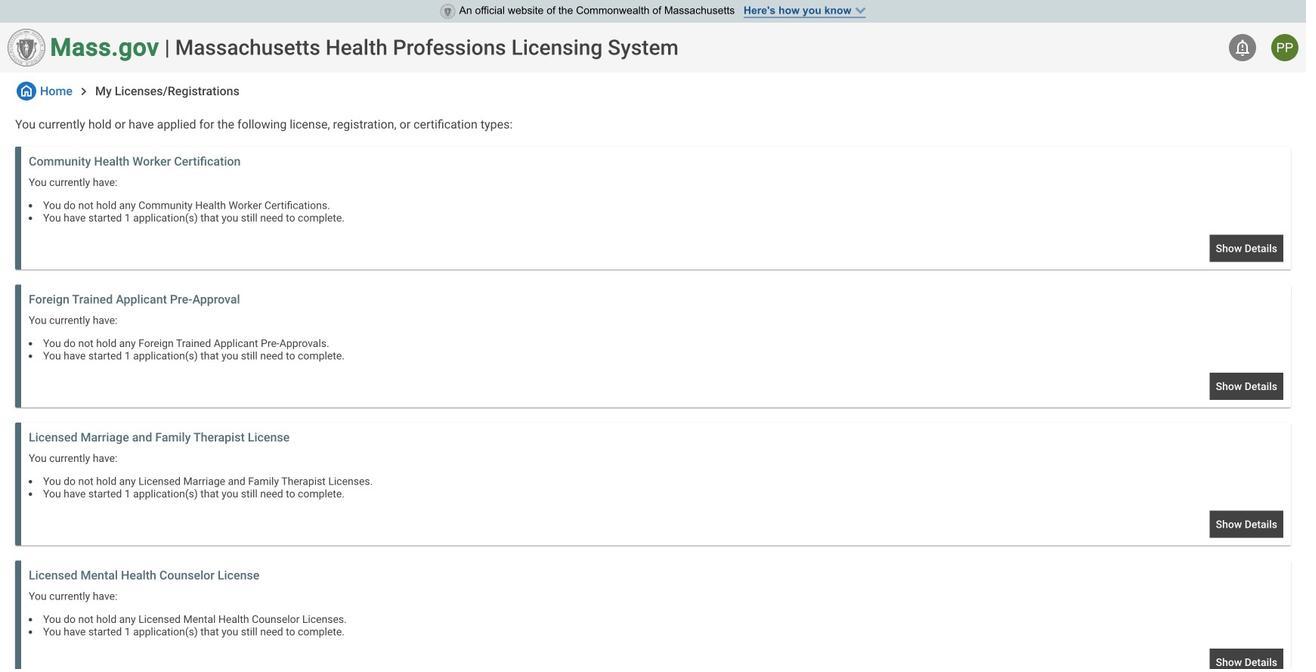 Task type: locate. For each thing, give the bounding box(es) containing it.
heading
[[175, 35, 679, 60]]

1 horizontal spatial no color image
[[1234, 39, 1252, 57]]

0 vertical spatial no color image
[[1234, 39, 1252, 57]]

1 vertical spatial no color image
[[17, 82, 36, 101]]

no color image
[[1234, 39, 1252, 57], [17, 82, 36, 101]]



Task type: vqa. For each thing, say whether or not it's contained in the screenshot.
option group
no



Task type: describe. For each thing, give the bounding box(es) containing it.
massachusetts state seal image
[[441, 4, 456, 19]]

0 horizontal spatial no color image
[[17, 82, 36, 101]]

massachusetts state seal image
[[8, 29, 45, 67]]

no color image
[[76, 84, 91, 99]]



